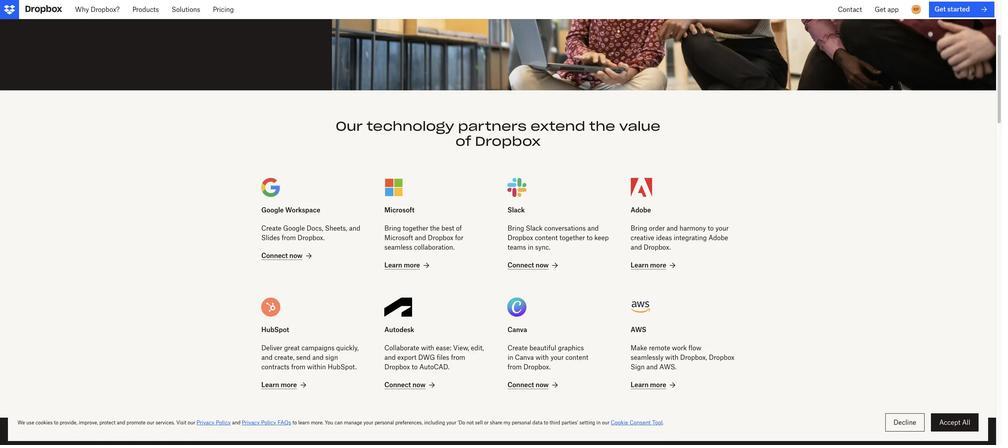 Task type: locate. For each thing, give the bounding box(es) containing it.
content inside create beautiful graphics in canva with your content from dropbox.
[[566, 354, 589, 362]]

together down 'conversations'
[[560, 234, 585, 242]]

extend
[[531, 118, 585, 135]]

now down create beautiful graphics in canva with your content from dropbox.
[[536, 382, 549, 390]]

1 horizontal spatial to
[[587, 234, 593, 242]]

connect
[[261, 252, 288, 260], [508, 262, 534, 270], [385, 382, 411, 390], [508, 382, 534, 390]]

bring inside bring slack conversations and dropbox content together to keep teams in sync.
[[508, 225, 524, 233]]

now down create google docs, sheets, and slides from dropbox.
[[289, 252, 303, 260]]

google up slides
[[261, 206, 284, 214]]

learn more down sign
[[631, 382, 666, 390]]

google down google workspace
[[283, 225, 305, 233]]

get left started
[[935, 5, 946, 13]]

microsoft up seamless
[[385, 234, 413, 242]]

learn more link down ideas
[[631, 261, 678, 271]]

0 vertical spatial create
[[261, 225, 282, 233]]

more for from
[[281, 382, 297, 390]]

connect down slides
[[261, 252, 288, 260]]

1 vertical spatial dropbox.
[[644, 244, 671, 252]]

2 horizontal spatial with
[[665, 354, 679, 362]]

connect now for with
[[508, 382, 549, 390]]

learn more
[[385, 262, 420, 270], [631, 262, 666, 270], [261, 382, 297, 390], [631, 382, 666, 390]]

2 horizontal spatial dropbox.
[[644, 244, 671, 252]]

the inside bring together the best of microsoft and dropbox for seamless collaboration.
[[430, 225, 440, 233]]

1 vertical spatial slack
[[526, 225, 543, 233]]

collaboration.
[[414, 244, 455, 252]]

learn more down contracts
[[261, 382, 297, 390]]

and up collaboration. at the bottom of page
[[415, 234, 426, 242]]

microsoft windows logo image
[[385, 178, 489, 197]]

learn down sign
[[631, 382, 649, 390]]

1 vertical spatial in
[[508, 354, 513, 362]]

of inside our technology partners extend the value of dropbox
[[456, 134, 471, 150]]

1 horizontal spatial get
[[935, 5, 946, 13]]

create for create google docs, sheets, and slides from dropbox.
[[261, 225, 282, 233]]

from
[[282, 234, 296, 242], [451, 354, 465, 362], [291, 364, 305, 372], [508, 364, 522, 372]]

dropbox inside collaborate with ease: view, edit, and export dwg files from dropbox to autocad.
[[385, 364, 410, 372]]

connect now down create beautiful graphics in canva with your content from dropbox.
[[508, 382, 549, 390]]

0 horizontal spatial dropbox.
[[298, 234, 325, 242]]

learn for make remote work flow seamlessly with dropbox, dropbox sign and aws.
[[631, 382, 649, 390]]

bring up creative
[[631, 225, 647, 233]]

and inside create google docs, sheets, and slides from dropbox.
[[349, 225, 360, 233]]

0 vertical spatial of
[[456, 134, 471, 150]]

learn
[[385, 262, 402, 270], [631, 262, 649, 270], [261, 382, 279, 390], [631, 382, 649, 390]]

learn more link for collaboration.
[[385, 261, 431, 271]]

together
[[403, 225, 428, 233], [560, 234, 585, 242]]

0 vertical spatial content
[[535, 234, 558, 242]]

content up sync.
[[535, 234, 558, 242]]

0 vertical spatial adobe
[[631, 206, 651, 214]]

create for create beautiful graphics in canva with your content from dropbox.
[[508, 345, 528, 353]]

0 vertical spatial your
[[716, 225, 729, 233]]

0 horizontal spatial content
[[535, 234, 558, 242]]

your
[[716, 225, 729, 233], [551, 354, 564, 362]]

more down ideas
[[650, 262, 666, 270]]

and
[[349, 225, 360, 233], [588, 225, 599, 233], [667, 225, 678, 233], [415, 234, 426, 242], [631, 244, 642, 252], [261, 354, 273, 362], [312, 354, 324, 362], [385, 354, 396, 362], [647, 364, 658, 372]]

now down sync.
[[536, 262, 549, 270]]

dropbox inside the make remote work flow seamlessly with dropbox, dropbox sign and aws.
[[709, 354, 735, 362]]

view,
[[453, 345, 469, 353]]

to
[[708, 225, 714, 233], [587, 234, 593, 242], [412, 364, 418, 372]]

graphics
[[558, 345, 584, 353]]

in inside create beautiful graphics in canva with your content from dropbox.
[[508, 354, 513, 362]]

aws logo image
[[631, 298, 735, 317]]

learn for deliver great campaigns quickly, and create, send and sign contracts from within hubspot.
[[261, 382, 279, 390]]

to down export at the left bottom
[[412, 364, 418, 372]]

bring together the best of microsoft and dropbox for seamless collaboration.
[[385, 225, 464, 252]]

dropbox. inside create beautiful graphics in canva with your content from dropbox.
[[524, 364, 551, 372]]

slack up sync.
[[526, 225, 543, 233]]

with up aws.
[[665, 354, 679, 362]]

1 vertical spatial content
[[566, 354, 589, 362]]

google suite logo image
[[261, 178, 365, 197]]

learn more link down seamless
[[385, 261, 431, 271]]

learn down creative
[[631, 262, 649, 270]]

sheets,
[[325, 225, 347, 233]]

create up slides
[[261, 225, 282, 233]]

0 vertical spatial in
[[528, 244, 534, 252]]

1 vertical spatial the
[[430, 225, 440, 233]]

dropbox
[[475, 134, 541, 150], [428, 234, 453, 242], [508, 234, 533, 242], [709, 354, 735, 362], [385, 364, 410, 372]]

google inside create google docs, sheets, and slides from dropbox.
[[283, 225, 305, 233]]

contact
[[838, 6, 862, 14]]

get left app
[[875, 6, 886, 14]]

learn more link for from
[[261, 381, 308, 391]]

adobe inside bring order and harmony to your creative ideas integrating adobe and dropbox.
[[709, 234, 728, 242]]

connect now
[[261, 252, 303, 260], [508, 262, 549, 270], [385, 382, 426, 390], [508, 382, 549, 390]]

microsoft up bring together the best of microsoft and dropbox for seamless collaboration.
[[385, 206, 415, 214]]

microsoft inside bring together the best of microsoft and dropbox for seamless collaboration.
[[385, 234, 413, 242]]

bring
[[385, 225, 401, 233], [508, 225, 524, 233], [631, 225, 647, 233]]

1 microsoft from the top
[[385, 206, 415, 214]]

learn more for from
[[261, 382, 297, 390]]

1 horizontal spatial dropbox.
[[524, 364, 551, 372]]

together up seamless
[[403, 225, 428, 233]]

keep
[[595, 234, 609, 242]]

and down the campaigns
[[312, 354, 324, 362]]

seamlessly
[[631, 354, 664, 362]]

canva logo image
[[508, 298, 612, 317]]

and down creative
[[631, 244, 642, 252]]

connect now link down create beautiful graphics in canva with your content from dropbox.
[[508, 381, 560, 391]]

microsoft
[[385, 206, 415, 214], [385, 234, 413, 242]]

slack up 'teams'
[[508, 206, 525, 214]]

0 horizontal spatial create
[[261, 225, 282, 233]]

1 horizontal spatial with
[[536, 354, 549, 362]]

0 vertical spatial microsoft
[[385, 206, 415, 214]]

0 vertical spatial together
[[403, 225, 428, 233]]

get for get started
[[935, 5, 946, 13]]

create inside create google docs, sheets, and slides from dropbox.
[[261, 225, 282, 233]]

teams
[[508, 244, 526, 252]]

to inside collaborate with ease: view, edit, and export dwg files from dropbox to autocad.
[[412, 364, 418, 372]]

2 microsoft from the top
[[385, 234, 413, 242]]

remote
[[649, 345, 670, 353]]

connect for create beautiful graphics in canva with your content from dropbox.
[[508, 382, 534, 390]]

canva
[[508, 326, 527, 334], [515, 354, 534, 362]]

started
[[948, 5, 970, 13]]

order
[[649, 225, 665, 233]]

connect now link down export at the left bottom
[[385, 381, 437, 391]]

hubspot logo image
[[261, 298, 365, 317]]

dropbox. down docs,
[[298, 234, 325, 242]]

1 horizontal spatial slack
[[526, 225, 543, 233]]

0 horizontal spatial bring
[[385, 225, 401, 233]]

aws
[[631, 326, 647, 334]]

dropbox for together
[[428, 234, 453, 242]]

slack
[[508, 206, 525, 214], [526, 225, 543, 233]]

get
[[935, 5, 946, 13], [875, 6, 886, 14]]

create
[[261, 225, 282, 233], [508, 345, 528, 353]]

0 horizontal spatial the
[[430, 225, 440, 233]]

1 horizontal spatial bring
[[508, 225, 524, 233]]

and up keep
[[588, 225, 599, 233]]

connect now link down sync.
[[508, 261, 560, 271]]

ideas
[[656, 234, 672, 242]]

connect now link down slides
[[261, 252, 314, 261]]

more down seamless
[[404, 262, 420, 270]]

make
[[631, 345, 647, 353]]

conversations
[[544, 225, 586, 233]]

1 vertical spatial google
[[283, 225, 305, 233]]

connect now for slides
[[261, 252, 303, 260]]

the
[[589, 118, 615, 135], [430, 225, 440, 233]]

adobe right integrating
[[709, 234, 728, 242]]

0 horizontal spatial get
[[875, 6, 886, 14]]

dropbox inside our technology partners extend the value of dropbox
[[475, 134, 541, 150]]

1 vertical spatial create
[[508, 345, 528, 353]]

3 bring from the left
[[631, 225, 647, 233]]

hubspot.
[[328, 364, 357, 372]]

connect now down export at the left bottom
[[385, 382, 426, 390]]

2 horizontal spatial bring
[[631, 225, 647, 233]]

edit,
[[471, 345, 484, 353]]

more down aws.
[[650, 382, 666, 390]]

1 bring from the left
[[385, 225, 401, 233]]

2 horizontal spatial to
[[708, 225, 714, 233]]

the left 'value'
[[589, 118, 615, 135]]

more down contracts
[[281, 382, 297, 390]]

1 horizontal spatial create
[[508, 345, 528, 353]]

now down autocad.
[[413, 382, 426, 390]]

and down seamlessly
[[647, 364, 658, 372]]

create google docs, sheets, and slides from dropbox.
[[261, 225, 360, 242]]

with up dwg
[[421, 345, 434, 353]]

connect now link
[[261, 252, 314, 261], [508, 261, 560, 271], [385, 381, 437, 391], [508, 381, 560, 391]]

autodesk logo image
[[385, 298, 489, 317]]

1 vertical spatial your
[[551, 354, 564, 362]]

with inside create beautiful graphics in canva with your content from dropbox.
[[536, 354, 549, 362]]

with inside the make remote work flow seamlessly with dropbox, dropbox sign and aws.
[[665, 354, 679, 362]]

and down collaborate
[[385, 354, 396, 362]]

content
[[535, 234, 558, 242], [566, 354, 589, 362]]

and right sheets,
[[349, 225, 360, 233]]

0 horizontal spatial with
[[421, 345, 434, 353]]

of
[[456, 134, 471, 150], [456, 225, 462, 233]]

connect for collaborate with ease: view, edit, and export dwg files from dropbox to autocad.
[[385, 382, 411, 390]]

dropbox inside bring together the best of microsoft and dropbox for seamless collaboration.
[[428, 234, 453, 242]]

0 vertical spatial dropbox.
[[298, 234, 325, 242]]

sign
[[631, 364, 645, 372]]

why dropbox?
[[75, 6, 120, 14]]

with down beautiful
[[536, 354, 549, 362]]

2 vertical spatial to
[[412, 364, 418, 372]]

why dropbox? button
[[69, 0, 126, 19]]

2 vertical spatial dropbox.
[[524, 364, 551, 372]]

pricing link
[[207, 0, 240, 19]]

your right the harmony
[[716, 225, 729, 233]]

connect now down slides
[[261, 252, 303, 260]]

0 vertical spatial to
[[708, 225, 714, 233]]

1 horizontal spatial your
[[716, 225, 729, 233]]

get for get app
[[875, 6, 886, 14]]

campaigns
[[302, 345, 335, 353]]

learn more link down aws.
[[631, 381, 678, 391]]

create beautiful graphics in canva with your content from dropbox.
[[508, 345, 589, 372]]

1 vertical spatial canva
[[515, 354, 534, 362]]

1 vertical spatial adobe
[[709, 234, 728, 242]]

adobe up order
[[631, 206, 651, 214]]

dropbox inside bring slack conversations and dropbox content together to keep teams in sync.
[[508, 234, 533, 242]]

0 vertical spatial the
[[589, 118, 615, 135]]

1 vertical spatial to
[[587, 234, 593, 242]]

your down graphics
[[551, 354, 564, 362]]

adobe logo image
[[631, 178, 735, 197]]

with
[[421, 345, 434, 353], [536, 354, 549, 362], [665, 354, 679, 362]]

create left beautiful
[[508, 345, 528, 353]]

learn more down seamless
[[385, 262, 420, 270]]

1 horizontal spatial content
[[566, 354, 589, 362]]

0 horizontal spatial together
[[403, 225, 428, 233]]

bring for bring together the best of microsoft and dropbox for seamless collaboration.
[[385, 225, 401, 233]]

in
[[528, 244, 534, 252], [508, 354, 513, 362]]

0 vertical spatial google
[[261, 206, 284, 214]]

learn more for and
[[631, 262, 666, 270]]

create inside create beautiful graphics in canva with your content from dropbox.
[[508, 345, 528, 353]]

learn more down creative
[[631, 262, 666, 270]]

2 bring from the left
[[508, 225, 524, 233]]

deliver great campaigns quickly, and create, send and sign contracts from within hubspot.
[[261, 345, 359, 372]]

learn more link down contracts
[[261, 381, 308, 391]]

0 horizontal spatial to
[[412, 364, 418, 372]]

0 horizontal spatial your
[[551, 354, 564, 362]]

get inside dropdown button
[[875, 6, 886, 14]]

connect down export at the left bottom
[[385, 382, 411, 390]]

to right the harmony
[[708, 225, 714, 233]]

dropbox. inside create google docs, sheets, and slides from dropbox.
[[298, 234, 325, 242]]

more
[[404, 262, 420, 270], [650, 262, 666, 270], [281, 382, 297, 390], [650, 382, 666, 390]]

dwg
[[418, 354, 435, 362]]

from inside create google docs, sheets, and slides from dropbox.
[[282, 234, 296, 242]]

bring inside bring order and harmony to your creative ideas integrating adobe and dropbox.
[[631, 225, 647, 233]]

dropbox. down ideas
[[644, 244, 671, 252]]

collaborate
[[385, 345, 419, 353]]

learn down contracts
[[261, 382, 279, 390]]

files
[[437, 354, 449, 362]]

connect down 'teams'
[[508, 262, 534, 270]]

app
[[888, 6, 899, 14]]

integrating
[[674, 234, 707, 242]]

1 horizontal spatial adobe
[[709, 234, 728, 242]]

1 horizontal spatial in
[[528, 244, 534, 252]]

connect for bring slack conversations and dropbox content together to keep teams in sync.
[[508, 262, 534, 270]]

bring slack conversations and dropbox content together to keep teams in sync.
[[508, 225, 609, 252]]

0 horizontal spatial slack
[[508, 206, 525, 214]]

get app button
[[869, 0, 905, 19]]

connect down create beautiful graphics in canva with your content from dropbox.
[[508, 382, 534, 390]]

learn down seamless
[[385, 262, 402, 270]]

workspace
[[285, 206, 320, 214]]

0 horizontal spatial adobe
[[631, 206, 651, 214]]

content down graphics
[[566, 354, 589, 362]]

learn more for collaboration.
[[385, 262, 420, 270]]

and down 'deliver'
[[261, 354, 273, 362]]

1 horizontal spatial together
[[560, 234, 585, 242]]

solutions button
[[165, 0, 207, 19]]

1 vertical spatial together
[[560, 234, 585, 242]]

1 vertical spatial of
[[456, 225, 462, 233]]

export
[[398, 354, 417, 362]]

bring up 'teams'
[[508, 225, 524, 233]]

1 vertical spatial microsoft
[[385, 234, 413, 242]]

from inside create beautiful graphics in canva with your content from dropbox.
[[508, 364, 522, 372]]

from inside deliver great campaigns quickly, and create, send and sign contracts from within hubspot.
[[291, 364, 305, 372]]

to left keep
[[587, 234, 593, 242]]

1 horizontal spatial the
[[589, 118, 615, 135]]

more for and
[[650, 262, 666, 270]]

connect now down 'teams'
[[508, 262, 549, 270]]

to inside bring order and harmony to your creative ideas integrating adobe and dropbox.
[[708, 225, 714, 233]]

dropbox. down beautiful
[[524, 364, 551, 372]]

together inside bring together the best of microsoft and dropbox for seamless collaboration.
[[403, 225, 428, 233]]

bring up seamless
[[385, 225, 401, 233]]

within
[[307, 364, 326, 372]]

dropbox for remote
[[709, 354, 735, 362]]

the left best
[[430, 225, 440, 233]]

bring inside bring together the best of microsoft and dropbox for seamless collaboration.
[[385, 225, 401, 233]]

google
[[261, 206, 284, 214], [283, 225, 305, 233]]

0 horizontal spatial in
[[508, 354, 513, 362]]



Task type: describe. For each thing, give the bounding box(es) containing it.
for
[[455, 234, 464, 242]]

from inside collaborate with ease: view, edit, and export dwg files from dropbox to autocad.
[[451, 354, 465, 362]]

products
[[132, 6, 159, 14]]

learn more link for and
[[631, 261, 678, 271]]

get app
[[875, 6, 899, 14]]

now for your
[[536, 382, 549, 390]]

and inside bring slack conversations and dropbox content together to keep teams in sync.
[[588, 225, 599, 233]]

in inside bring slack conversations and dropbox content together to keep teams in sync.
[[528, 244, 534, 252]]

get started link
[[929, 2, 995, 17]]

0 vertical spatial slack
[[508, 206, 525, 214]]

send
[[296, 354, 311, 362]]

make remote work flow seamlessly with dropbox, dropbox sign and aws.
[[631, 345, 735, 372]]

our technology partners extend the value of dropbox
[[336, 118, 661, 150]]

ease:
[[436, 345, 451, 353]]

partners
[[458, 118, 527, 135]]

kp
[[914, 7, 919, 12]]

dropbox,
[[680, 354, 707, 362]]

and up ideas
[[667, 225, 678, 233]]

hubspot
[[261, 326, 289, 334]]

seamless
[[385, 244, 412, 252]]

google workspace
[[261, 206, 320, 214]]

your inside create beautiful graphics in canva with your content from dropbox.
[[551, 354, 564, 362]]

with inside collaborate with ease: view, edit, and export dwg files from dropbox to autocad.
[[421, 345, 434, 353]]

slides
[[261, 234, 280, 242]]

the inside our technology partners extend the value of dropbox
[[589, 118, 615, 135]]

work
[[672, 345, 687, 353]]

aws.
[[660, 364, 677, 372]]

deliver
[[261, 345, 282, 353]]

to inside bring slack conversations and dropbox content together to keep teams in sync.
[[587, 234, 593, 242]]

a group of people sitting on the floor looking at a laptop and scattered papers image
[[332, 0, 996, 91]]

and inside bring together the best of microsoft and dropbox for seamless collaboration.
[[415, 234, 426, 242]]

slack logo image
[[508, 178, 612, 197]]

now for from
[[289, 252, 303, 260]]

quickly,
[[336, 345, 359, 353]]

sync.
[[535, 244, 551, 252]]

connect now link for slides
[[261, 252, 314, 261]]

together inside bring slack conversations and dropbox content together to keep teams in sync.
[[560, 234, 585, 242]]

and inside the make remote work flow seamlessly with dropbox, dropbox sign and aws.
[[647, 364, 658, 372]]

connect now link for content
[[508, 261, 560, 271]]

connect now for content
[[508, 262, 549, 270]]

solutions
[[172, 6, 200, 14]]

canva inside create beautiful graphics in canva with your content from dropbox.
[[515, 354, 534, 362]]

dropbox for technology
[[475, 134, 541, 150]]

your inside bring order and harmony to your creative ideas integrating adobe and dropbox.
[[716, 225, 729, 233]]

dropbox. inside bring order and harmony to your creative ideas integrating adobe and dropbox.
[[644, 244, 671, 252]]

products button
[[126, 0, 165, 19]]

connect now link for with
[[508, 381, 560, 391]]

now for together
[[536, 262, 549, 270]]

learn more for aws.
[[631, 382, 666, 390]]

autocad.
[[420, 364, 450, 372]]

connect for create google docs, sheets, and slides from dropbox.
[[261, 252, 288, 260]]

0 vertical spatial canva
[[508, 326, 527, 334]]

now for export
[[413, 382, 426, 390]]

connect now for and
[[385, 382, 426, 390]]

of inside bring together the best of microsoft and dropbox for seamless collaboration.
[[456, 225, 462, 233]]

flow
[[689, 345, 702, 353]]

creative
[[631, 234, 655, 242]]

and inside collaborate with ease: view, edit, and export dwg files from dropbox to autocad.
[[385, 354, 396, 362]]

pricing
[[213, 6, 234, 14]]

kp button
[[910, 3, 923, 16]]

bring order and harmony to your creative ideas integrating adobe and dropbox.
[[631, 225, 729, 252]]

create,
[[274, 354, 295, 362]]

get started
[[935, 5, 970, 13]]

more for collaboration.
[[404, 262, 420, 270]]

docs,
[[307, 225, 323, 233]]

harmony
[[680, 225, 706, 233]]

collaborate with ease: view, edit, and export dwg files from dropbox to autocad.
[[385, 345, 484, 372]]

contracts
[[261, 364, 290, 372]]

sign
[[325, 354, 338, 362]]

best
[[441, 225, 454, 233]]

our
[[336, 118, 363, 135]]

learn more link for aws.
[[631, 381, 678, 391]]

content inside bring slack conversations and dropbox content together to keep teams in sync.
[[535, 234, 558, 242]]

dropbox?
[[91, 6, 120, 14]]

autodesk
[[385, 326, 414, 334]]

why
[[75, 6, 89, 14]]

bring for bring order and harmony to your creative ideas integrating adobe and dropbox.
[[631, 225, 647, 233]]

slack inside bring slack conversations and dropbox content together to keep teams in sync.
[[526, 225, 543, 233]]

with for make
[[665, 354, 679, 362]]

bring for bring slack conversations and dropbox content together to keep teams in sync.
[[508, 225, 524, 233]]

with for create
[[536, 354, 549, 362]]

technology
[[367, 118, 454, 135]]

great
[[284, 345, 300, 353]]

contact button
[[832, 0, 869, 19]]

learn for bring order and harmony to your creative ideas integrating adobe and dropbox.
[[631, 262, 649, 270]]

connect now link for and
[[385, 381, 437, 391]]

more for aws.
[[650, 382, 666, 390]]

value
[[619, 118, 661, 135]]

learn for bring together the best of microsoft and dropbox for seamless collaboration.
[[385, 262, 402, 270]]

beautiful
[[530, 345, 556, 353]]



Task type: vqa. For each thing, say whether or not it's contained in the screenshot.
Create beautiful graphics in Canva with your content from Dropbox. on the right bottom
yes



